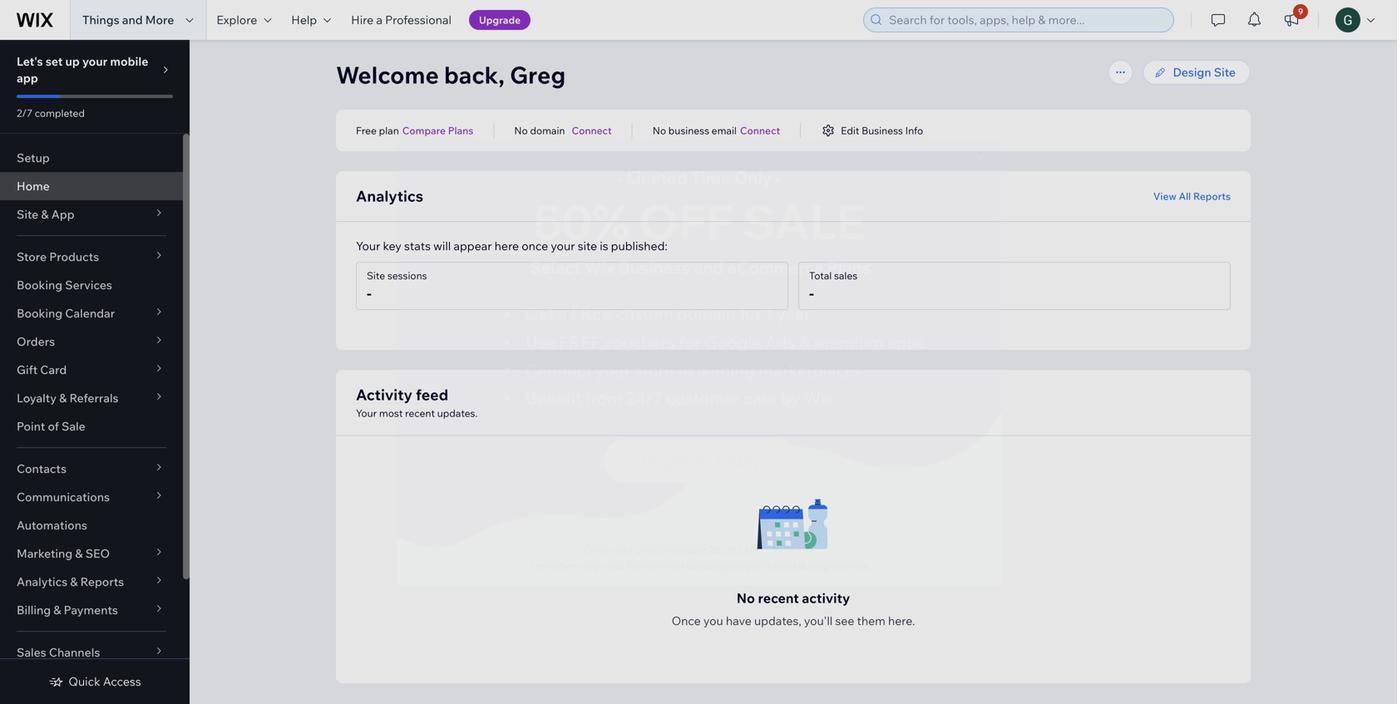 Task type: describe. For each thing, give the bounding box(es) containing it.
24/7
[[626, 386, 663, 407]]

things and more
[[82, 12, 174, 27]]

connect your store to leading marketplaces
[[526, 358, 863, 379]]

1 your from the top
[[356, 239, 381, 253]]

apps
[[888, 330, 926, 351]]

total sales -
[[809, 270, 858, 303]]

published:
[[611, 239, 668, 253]]

business inside 50% off sale select wix business and ecommerce plans
[[619, 255, 690, 276]]

a for professional
[[376, 12, 383, 27]]

have
[[726, 614, 752, 629]]

of
[[48, 419, 59, 434]]

explore
[[217, 12, 257, 27]]

leading
[[697, 358, 755, 379]]

design site link
[[1143, 60, 1251, 85]]

business inside button
[[862, 124, 903, 137]]

get a free custom domain for 1 year
[[526, 301, 810, 322]]

up
[[65, 54, 80, 69]]

purchased
[[747, 558, 796, 570]]

quick access
[[68, 675, 141, 689]]

sales
[[834, 270, 858, 282]]

2/7 completed
[[17, 107, 85, 119]]

once
[[672, 614, 701, 629]]

booking services link
[[0, 271, 183, 299]]

setup link
[[0, 144, 183, 172]]

from
[[586, 386, 623, 407]]

2023
[[725, 542, 748, 555]]

1 vertical spatial free
[[559, 330, 601, 351]]

this
[[831, 558, 848, 570]]

and inside 50% off sale select wix business and ecommerce plans
[[694, 255, 724, 276]]

plan
[[379, 124, 399, 137]]

to
[[678, 358, 694, 379]]

view
[[1154, 190, 1177, 203]]

your inside activity feed your most recent updates.
[[356, 407, 377, 420]]

premium
[[814, 330, 884, 351]]

use
[[526, 330, 556, 351]]

off
[[639, 190, 734, 249]]

sale
[[743, 190, 866, 249]]

hire a professional link
[[341, 0, 462, 40]]

initial
[[659, 558, 684, 570]]

home link
[[0, 172, 183, 200]]

- final hours -
[[648, 158, 752, 177]]

pt).
[[798, 542, 816, 555]]

automations
[[17, 518, 87, 533]]

ads
[[766, 330, 796, 351]]

year
[[777, 301, 810, 322]]

let's set up your mobile app
[[17, 54, 148, 85]]

services
[[65, 278, 112, 292]]

only
[[734, 165, 772, 186]]

1
[[765, 301, 773, 322]]

site sessions -
[[367, 270, 427, 303]]

offer valid until december 20, 2023 (11:59 pm pt).
[[584, 542, 816, 555]]

site inside the site sessions -
[[367, 270, 385, 282]]

recent inside activity feed your most recent updates.
[[405, 407, 435, 420]]

completed
[[35, 107, 85, 119]]

quick access button
[[49, 675, 141, 690]]

most
[[379, 407, 403, 420]]

offer
[[584, 542, 609, 555]]

appear
[[454, 239, 492, 253]]

0 horizontal spatial and
[[122, 12, 143, 27]]

no recent activity once you have updates, you'll see them here.
[[672, 590, 915, 629]]

1 vertical spatial valid
[[602, 558, 624, 570]]

plans inside 50% off sale select wix business and ecommerce plans
[[828, 255, 871, 276]]

help
[[291, 12, 317, 27]]

things
[[82, 12, 119, 27]]

promotion
[[529, 558, 578, 570]]

quick
[[68, 675, 100, 689]]

email
[[712, 124, 737, 137]]

9
[[1299, 6, 1304, 17]]

upgrade for upgrade today
[[642, 449, 710, 469]]

total
[[809, 270, 832, 282]]

customer
[[667, 386, 740, 407]]

- inside the site sessions -
[[367, 284, 372, 303]]

mobile
[[110, 54, 148, 69]]

info
[[906, 124, 924, 137]]

key
[[383, 239, 402, 253]]

today
[[714, 449, 761, 469]]

use free vouchers for google ads & premium apps
[[526, 330, 926, 351]]

access
[[103, 675, 141, 689]]

a for free
[[558, 301, 567, 322]]

Search for tools, apps, help & more... field
[[884, 8, 1169, 32]]

&
[[799, 330, 810, 351]]

final
[[659, 158, 693, 177]]

upgrade today link
[[604, 437, 799, 481]]

sale
[[62, 419, 86, 434]]

welcome back, greg
[[336, 60, 566, 89]]

activity
[[802, 590, 850, 607]]

during
[[798, 558, 829, 570]]

1 vertical spatial domain
[[677, 301, 736, 322]]



Task type: vqa. For each thing, say whether or not it's contained in the screenshot.
Alert
no



Task type: locate. For each thing, give the bounding box(es) containing it.
2 connect link from the left
[[740, 123, 780, 138]]

plans down "sale"
[[828, 255, 871, 276]]

your
[[82, 54, 108, 69], [551, 239, 575, 253], [596, 358, 631, 379]]

limited
[[627, 165, 687, 186]]

1 horizontal spatial recent
[[758, 590, 799, 607]]

0 horizontal spatial connect link
[[572, 123, 612, 138]]

upgrade today
[[642, 449, 761, 469]]

0 horizontal spatial no
[[514, 124, 528, 137]]

and down the off in the top of the page
[[694, 255, 724, 276]]

december
[[658, 542, 707, 555]]

for for ads
[[679, 330, 701, 351]]

here.
[[888, 614, 915, 629]]

site left sessions
[[367, 270, 385, 282]]

1 vertical spatial site
[[367, 270, 385, 282]]

help button
[[281, 0, 341, 40]]

0 vertical spatial your
[[356, 239, 381, 253]]

wix right by
[[804, 386, 833, 407]]

select
[[530, 255, 581, 276]]

1 horizontal spatial no
[[653, 124, 666, 137]]

1 horizontal spatial upgrade
[[642, 449, 710, 469]]

0 horizontal spatial site
[[367, 270, 385, 282]]

your up select
[[551, 239, 575, 253]]

updates.
[[437, 407, 478, 420]]

0 horizontal spatial your
[[82, 54, 108, 69]]

0 vertical spatial free
[[571, 301, 612, 322]]

0 horizontal spatial domain
[[530, 124, 565, 137]]

no for domain
[[514, 124, 528, 137]]

for left 1
[[740, 301, 761, 322]]

let's
[[17, 54, 43, 69]]

2 your from the top
[[356, 407, 377, 420]]

no for business
[[653, 124, 666, 137]]

wix inside 50% off sale select wix business and ecommerce plans
[[585, 255, 615, 276]]

0 horizontal spatial recent
[[405, 407, 435, 420]]

reports
[[1194, 190, 1231, 203]]

and
[[122, 12, 143, 27], [694, 255, 724, 276]]

0 vertical spatial plans
[[448, 124, 474, 137]]

0 vertical spatial upgrade
[[479, 14, 521, 26]]

0 horizontal spatial wix
[[585, 255, 615, 276]]

design site
[[1173, 65, 1236, 79]]

benefit
[[526, 386, 582, 407]]

no up have
[[737, 590, 755, 607]]

point
[[17, 419, 45, 434]]

-
[[648, 158, 654, 177], [746, 158, 752, 177], [618, 165, 623, 186], [776, 165, 781, 186], [367, 284, 372, 303], [809, 284, 814, 303]]

0 vertical spatial a
[[376, 12, 383, 27]]

upgrade left today
[[642, 449, 710, 469]]

1 vertical spatial a
[[558, 301, 567, 322]]

1 horizontal spatial a
[[558, 301, 567, 322]]

design
[[1173, 65, 1212, 79]]

50%
[[533, 190, 630, 249]]

0 horizontal spatial upgrade
[[479, 14, 521, 26]]

0 horizontal spatial a
[[376, 12, 383, 27]]

edit
[[841, 124, 860, 137]]

for up the connect your store to leading marketplaces
[[679, 330, 701, 351]]

marketplaces
[[759, 358, 863, 379]]

2 vertical spatial for
[[626, 558, 639, 570]]

benefit from 24/7 customer care by wix
[[526, 386, 833, 407]]

1 horizontal spatial site
[[1214, 65, 1236, 79]]

1 vertical spatial recent
[[758, 590, 799, 607]]

wix down is
[[585, 255, 615, 276]]

your right up
[[82, 54, 108, 69]]

1 vertical spatial upgrade
[[642, 449, 710, 469]]

stats
[[404, 239, 431, 253]]

0 horizontal spatial plans
[[448, 124, 474, 137]]

no inside no recent activity once you have updates, you'll see them here.
[[737, 590, 755, 607]]

1 vertical spatial plans
[[828, 255, 871, 276]]

0 vertical spatial recent
[[405, 407, 435, 420]]

no down greg
[[514, 124, 528, 137]]

business
[[862, 124, 903, 137], [619, 255, 690, 276]]

is
[[600, 239, 609, 253]]

connect link for no domain connect
[[572, 123, 612, 138]]

0 vertical spatial and
[[122, 12, 143, 27]]

20,
[[709, 542, 723, 555]]

1 horizontal spatial your
[[551, 239, 575, 253]]

50% off sale select wix business and ecommerce plans
[[530, 190, 871, 276]]

once
[[522, 239, 548, 253]]

hours
[[698, 158, 741, 177]]

1 horizontal spatial for
[[679, 330, 701, 351]]

see
[[836, 614, 855, 629]]

- inside total sales -
[[809, 284, 814, 303]]

site right the design
[[1214, 65, 1236, 79]]

0 vertical spatial site
[[1214, 65, 1236, 79]]

no left business
[[653, 124, 666, 137]]

a right hire
[[376, 12, 383, 27]]

them
[[857, 614, 886, 629]]

booking
[[17, 278, 63, 292]]

no
[[514, 124, 528, 137], [653, 124, 666, 137], [737, 590, 755, 607]]

vouchers
[[604, 330, 675, 351]]

2/7
[[17, 107, 32, 119]]

your key stats will appear here once your site is published:
[[356, 239, 668, 253]]

will
[[434, 239, 451, 253]]

all
[[1179, 190, 1192, 203]]

1 vertical spatial business
[[619, 255, 690, 276]]

recent down feed
[[405, 407, 435, 420]]

free right the get at the top left
[[571, 301, 612, 322]]

you'll
[[804, 614, 833, 629]]

activity feed your most recent updates.
[[356, 386, 478, 420]]

upgrade for upgrade
[[479, 14, 521, 26]]

0 vertical spatial valid
[[611, 542, 633, 555]]

free right the use
[[559, 330, 601, 351]]

1 horizontal spatial business
[[862, 124, 903, 137]]

domain down greg
[[530, 124, 565, 137]]

sale.
[[850, 558, 871, 570]]

care
[[744, 386, 778, 407]]

your inside let's set up your mobile app
[[82, 54, 108, 69]]

2 horizontal spatial for
[[740, 301, 761, 322]]

subscription
[[687, 558, 744, 570]]

free
[[356, 124, 377, 137]]

1 horizontal spatial connect link
[[740, 123, 780, 138]]

1 horizontal spatial wix
[[804, 386, 833, 407]]

and left more
[[122, 12, 143, 27]]

for left the
[[626, 558, 639, 570]]

domain up use free vouchers for google ads & premium apps
[[677, 301, 736, 322]]

recent inside no recent activity once you have updates, you'll see them here.
[[758, 590, 799, 607]]

google
[[705, 330, 762, 351]]

for for initial
[[626, 558, 639, 570]]

1 connect link from the left
[[572, 123, 612, 138]]

2 horizontal spatial no
[[737, 590, 755, 607]]

upgrade up back,
[[479, 14, 521, 26]]

business left info
[[862, 124, 903, 137]]

edit business info
[[841, 124, 924, 137]]

here
[[495, 239, 519, 253]]

your left key on the top of page
[[356, 239, 381, 253]]

feed
[[416, 386, 449, 404]]

business down published:
[[619, 255, 690, 276]]

0 vertical spatial domain
[[530, 124, 565, 137]]

0 vertical spatial wix
[[585, 255, 615, 276]]

0 vertical spatial for
[[740, 301, 761, 322]]

sidebar element
[[0, 40, 190, 705]]

pm
[[780, 542, 795, 555]]

your left most
[[356, 407, 377, 420]]

upgrade button
[[469, 10, 531, 30]]

0 vertical spatial business
[[862, 124, 903, 137]]

1 vertical spatial for
[[679, 330, 701, 351]]

you
[[704, 614, 724, 629]]

(11:59
[[751, 542, 778, 555]]

1 horizontal spatial and
[[694, 255, 724, 276]]

0 horizontal spatial business
[[619, 255, 690, 276]]

2 horizontal spatial your
[[596, 358, 631, 379]]

1 vertical spatial wix
[[804, 386, 833, 407]]

the
[[642, 558, 657, 570]]

welcome
[[336, 60, 439, 89]]

view all reports button
[[1154, 189, 1231, 204]]

setup
[[17, 151, 50, 165]]

1 vertical spatial and
[[694, 255, 724, 276]]

free
[[571, 301, 612, 322], [559, 330, 601, 351]]

valid down offer
[[602, 558, 624, 570]]

recent up updates,
[[758, 590, 799, 607]]

1 vertical spatial your
[[356, 407, 377, 420]]

2 vertical spatial your
[[596, 358, 631, 379]]

a right the get at the top left
[[558, 301, 567, 322]]

hire a professional
[[351, 12, 452, 27]]

a
[[376, 12, 383, 27], [558, 301, 567, 322]]

your up from
[[596, 358, 631, 379]]

0 vertical spatial your
[[82, 54, 108, 69]]

1 horizontal spatial domain
[[677, 301, 736, 322]]

wix
[[585, 255, 615, 276], [804, 386, 833, 407]]

no business email connect
[[653, 124, 780, 137]]

close image
[[976, 150, 986, 160]]

plans right compare
[[448, 124, 474, 137]]

back,
[[444, 60, 505, 89]]

greg
[[510, 60, 566, 89]]

connect link for no business email connect
[[740, 123, 780, 138]]

point of sale link
[[0, 413, 183, 441]]

valid left until
[[611, 542, 633, 555]]

0 horizontal spatial for
[[626, 558, 639, 570]]

site
[[578, 239, 597, 253]]

1 vertical spatial your
[[551, 239, 575, 253]]

no for recent
[[737, 590, 755, 607]]

for
[[740, 301, 761, 322], [679, 330, 701, 351], [626, 558, 639, 570]]

1 horizontal spatial plans
[[828, 255, 871, 276]]

store
[[634, 358, 674, 379]]

recent
[[405, 407, 435, 420], [758, 590, 799, 607]]

business
[[669, 124, 710, 137]]

your
[[356, 239, 381, 253], [356, 407, 377, 420]]

upgrade inside button
[[479, 14, 521, 26]]



